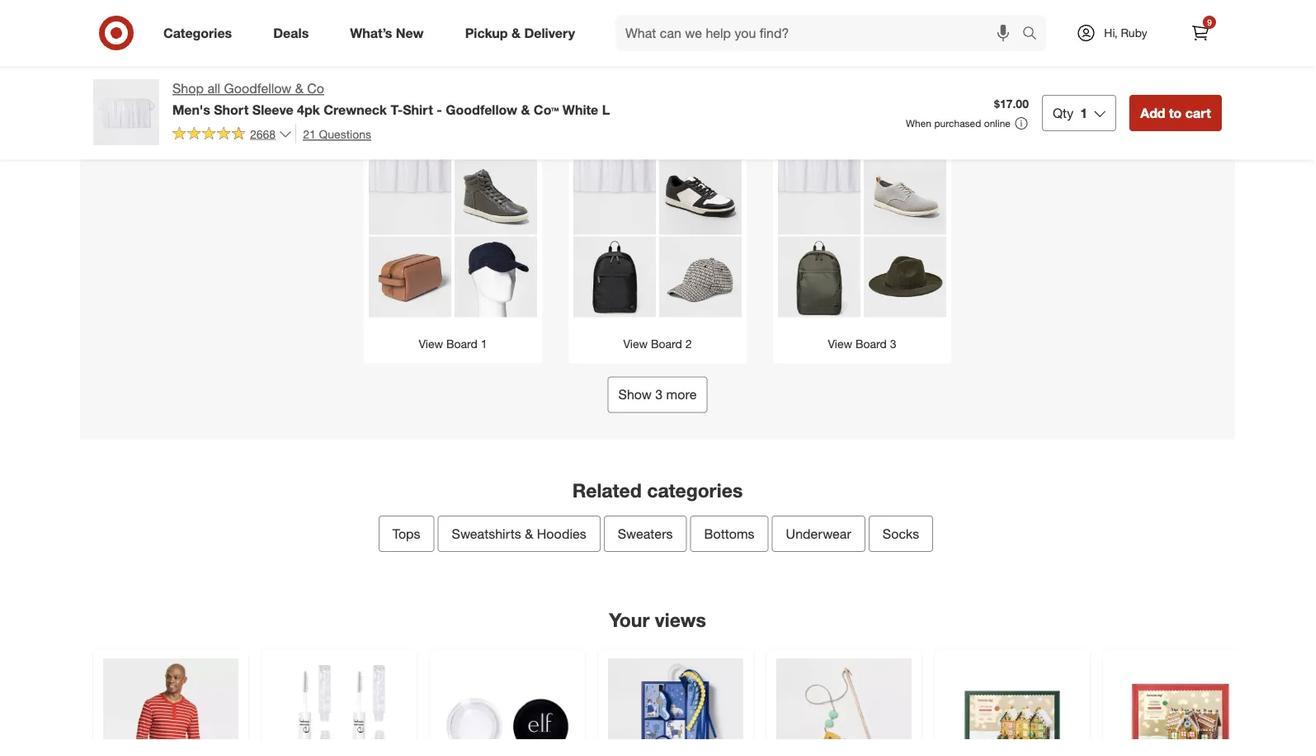 Task type: locate. For each thing, give the bounding box(es) containing it.
socks
[[883, 526, 920, 542]]

0 horizontal spatial to
[[712, 3, 730, 26]]

a
[[561, 31, 567, 46]]

sleeve
[[252, 101, 294, 118]]

image of men's short sleeve 4pk crewneck t-shirt - goodfellow & co™ white l image
[[93, 79, 159, 145]]

goodfellow
[[224, 80, 292, 97], [446, 101, 518, 118]]

our
[[672, 31, 689, 46]]

1 men&#39;s short sleeve 4pk crewneck t-shirt - goodfellow &#38; co&#8482; white l image from the left
[[328, 72, 493, 237]]

&
[[512, 25, 521, 41], [295, 80, 304, 97], [521, 101, 530, 118], [525, 526, 534, 542]]

0 vertical spatial to
[[712, 3, 730, 26]]

& left hoodies
[[525, 526, 534, 542]]

1 horizontal spatial 1
[[1081, 105, 1088, 121]]

e.l.f. brow lift gel - clear - 0.31oz image
[[440, 659, 575, 741]]

view for view board 2
[[624, 337, 648, 351]]

1 down washed baseball cap - goodfellow &#38; co&#8482; navy one size image at top
[[481, 337, 488, 351]]

board for 1
[[447, 337, 478, 351]]

e.l.f. eyebrow enhancer set - 0.08 fl oz/2ct image
[[272, 659, 407, 741]]

1 vertical spatial 3
[[656, 387, 663, 403]]

board
[[447, 337, 478, 351], [651, 337, 683, 351], [856, 337, 887, 351]]

0 horizontal spatial goodfellow
[[224, 80, 292, 97]]

to inside add to cart button
[[1170, 105, 1183, 121]]

pickup & delivery link
[[451, 15, 596, 51]]

0 horizontal spatial men&#39;s short sleeve 4pk crewneck t-shirt - goodfellow &#38; co&#8482; white l image
[[328, 72, 493, 237]]

add to cart button
[[1130, 95, 1223, 131]]

what's new
[[350, 25, 424, 41]]

sweatshirts & hoodies link
[[438, 516, 601, 553]]

men's levi casual court sneakers - goodfellow & co™ image
[[660, 154, 742, 237]]

classic top cow leather dopp kit - goodfellow &#38; co&#8482; image
[[369, 237, 452, 319]]

to right add
[[1170, 105, 1183, 121]]

men's striped matching family thermal pajama top - wondershop™ red image
[[103, 659, 239, 741]]

hanukkah 8 days of cat toys - 8ct - boots & barkley™ image
[[608, 659, 744, 741]]

men&#39;s slim straight fit jeans - goodfellow &#38; co&#8482; light blue 28x30 image
[[455, 72, 537, 154]]

view for view board 3
[[828, 337, 853, 351]]

board down men&#39;s poly wool fedora - goodfellow &#38; co&#8482; olive green m/l image
[[856, 337, 887, 351]]

view board 2 button
[[569, 63, 747, 364]]

3 down men&#39;s poly wool fedora - goodfellow &#38; co&#8482; olive green m/l image
[[891, 337, 897, 351]]

3 view from the left
[[828, 337, 853, 351]]

1 vertical spatial to
[[1170, 105, 1183, 121]]

1 view from the left
[[419, 337, 443, 351]]

board down washed baseball cap - goodfellow &#38; co&#8482; navy one size image at top
[[447, 337, 478, 351]]

0 vertical spatial 1
[[1081, 105, 1088, 121]]

men&#39;s poly wool fedora - goodfellow &#38; co&#8482; olive green m/l image
[[864, 237, 947, 319]]

crewneck
[[324, 101, 387, 118]]

0 horizontal spatial view
[[419, 337, 443, 351]]

3 inside view board 3 button
[[891, 337, 897, 351]]

pickup & delivery
[[465, 25, 575, 41]]

men&#39;s short sleeve 4pk crewneck t-shirt - goodfellow &#38; co&#8482; white l image for view board 2
[[533, 72, 698, 237]]

board left '2'
[[651, 337, 683, 351]]

& inside "link"
[[525, 526, 534, 542]]

2 horizontal spatial board
[[856, 337, 887, 351]]

2 board from the left
[[651, 337, 683, 351]]

qty 1
[[1053, 105, 1088, 121]]

view down dome 18.75&#34; backpack - goodfellow &#38; co&#8482; olive green image
[[828, 337, 853, 351]]

socks link
[[869, 516, 934, 553]]

men's
[[173, 101, 210, 118]]

questions
[[319, 127, 372, 141]]

view board 1
[[419, 337, 488, 351]]

2 view from the left
[[624, 337, 648, 351]]

look
[[622, 31, 644, 46]]

fringe fish wand cat toy - orange - boots & barkley™ image
[[777, 659, 912, 741]]

1 horizontal spatial men&#39;s short sleeve 4pk crewneck t-shirt - goodfellow &#38; co&#8482; white l image
[[533, 72, 698, 237]]

1 inside button
[[481, 337, 488, 351]]

view board 1 button
[[364, 63, 542, 364]]

tops
[[393, 526, 421, 542]]

search button
[[1015, 15, 1055, 54]]

view
[[419, 337, 443, 351], [624, 337, 648, 351], [828, 337, 853, 351]]

to
[[712, 3, 730, 26], [1170, 105, 1183, 121]]

to up the inspiration
[[712, 3, 730, 26]]

tops link
[[379, 516, 435, 553]]

dome 18.75&#34; backpack - goodfellow &#38; co&#8482; black image
[[574, 237, 656, 319]]

men&#39;s short sleeve 4pk crewneck t-shirt - goodfellow &#38; co&#8482; white l image for view board 3
[[737, 72, 902, 237]]

1 vertical spatial goodfellow
[[446, 101, 518, 118]]

& left the "co"
[[295, 80, 304, 97]]

& left co™
[[521, 101, 530, 118]]

1 horizontal spatial board
[[651, 337, 683, 351]]

3 left more
[[656, 387, 663, 403]]

0 horizontal spatial 1
[[481, 337, 488, 351]]

all
[[208, 80, 220, 97]]

1 horizontal spatial view
[[624, 337, 648, 351]]

view up show
[[624, 337, 648, 351]]

1
[[1081, 105, 1088, 121], [481, 337, 488, 351]]

show
[[619, 387, 652, 403]]

inspiration
[[692, 31, 745, 46]]

men&#39;s 9.5&#34; seated fit adaptive tech chino shorts - goodfellow &#38; co&#8482; charcoal gray xs image
[[864, 72, 947, 154]]

hoodies
[[537, 526, 587, 542]]

what's new link
[[336, 15, 445, 51]]

0 horizontal spatial board
[[447, 337, 478, 351]]

1 horizontal spatial to
[[1170, 105, 1183, 121]]

3
[[891, 337, 897, 351], [656, 387, 663, 403]]

3 board from the left
[[856, 337, 887, 351]]

1 right qty
[[1081, 105, 1088, 121]]

2 horizontal spatial view
[[828, 337, 853, 351]]

to inside find the perfect way to style it build a complete look with our inspiration boards
[[712, 3, 730, 26]]

sweaters link
[[604, 516, 687, 553]]

2 horizontal spatial men&#39;s short sleeve 4pk crewneck t-shirt - goodfellow &#38; co&#8482; white l image
[[737, 72, 902, 237]]

goodfellow right the "-"
[[446, 101, 518, 118]]

new
[[396, 25, 424, 41]]

0 vertical spatial 3
[[891, 337, 897, 351]]

3 men&#39;s short sleeve 4pk crewneck t-shirt - goodfellow &#38; co&#8482; white l image from the left
[[737, 72, 902, 237]]

co
[[307, 80, 324, 97]]

0 horizontal spatial 3
[[656, 387, 663, 403]]

search
[[1015, 26, 1055, 43]]

your views
[[609, 609, 707, 632]]

1 horizontal spatial goodfellow
[[446, 101, 518, 118]]

goodfellow up sleeve
[[224, 80, 292, 97]]

dome 18.75&#34; backpack - goodfellow &#38; co&#8482; olive green image
[[779, 237, 861, 319]]

the
[[565, 3, 594, 26]]

1 horizontal spatial 3
[[891, 337, 897, 351]]

1 vertical spatial 1
[[481, 337, 488, 351]]

what's
[[350, 25, 393, 41]]

9 link
[[1183, 15, 1219, 51]]

online
[[985, 117, 1011, 129]]

t-
[[391, 101, 403, 118]]

white
[[563, 101, 599, 118]]

2 men&#39;s short sleeve 4pk crewneck t-shirt - goodfellow &#38; co&#8482; white l image from the left
[[533, 72, 698, 237]]

men&#39;s short sleeve 4pk crewneck t-shirt - goodfellow &#38; co&#8482; white l image
[[328, 72, 493, 237], [533, 72, 698, 237], [737, 72, 902, 237]]

underwear link
[[772, 516, 866, 553]]

0 vertical spatial goodfellow
[[224, 80, 292, 97]]

with
[[647, 31, 668, 46]]

1 board from the left
[[447, 337, 478, 351]]

view down "classic top cow leather dopp kit - goodfellow &#38; co&#8482;" "image"
[[419, 337, 443, 351]]

board for 2
[[651, 337, 683, 351]]



Task type: vqa. For each thing, say whether or not it's contained in the screenshot.
, to the middle
no



Task type: describe. For each thing, give the bounding box(es) containing it.
shirt
[[403, 101, 433, 118]]

show 3 more
[[619, 387, 697, 403]]

complete
[[570, 31, 619, 46]]

hi,
[[1105, 26, 1118, 40]]

pickup
[[465, 25, 508, 41]]

bottoms link
[[691, 516, 769, 553]]

2668
[[250, 127, 276, 141]]

cart
[[1186, 105, 1212, 121]]

add
[[1141, 105, 1166, 121]]

$17.00
[[995, 97, 1029, 111]]

it
[[783, 3, 795, 26]]

sweaters
[[618, 526, 673, 542]]

find
[[521, 3, 560, 26]]

show 3 more button
[[608, 377, 708, 413]]

What can we help you find? suggestions appear below search field
[[616, 15, 1027, 51]]

holiday row house gingerbread house kit - 51.54oz - favorite day™ image
[[945, 659, 1081, 741]]

short
[[214, 101, 249, 118]]

find the perfect way to style it build a complete look with our inspiration boards
[[521, 3, 795, 46]]

purchased
[[935, 117, 982, 129]]

21 questions link
[[296, 125, 372, 143]]

men&#39;s kev knit dress shoes - goodfellow &#38; co&#8482; gray 7 image
[[864, 154, 947, 237]]

perfect
[[599, 3, 665, 26]]

co™
[[534, 101, 559, 118]]

views
[[655, 609, 707, 632]]

way
[[670, 3, 706, 26]]

delivery
[[525, 25, 575, 41]]

view board 3
[[828, 337, 897, 351]]

sweatshirts
[[452, 526, 522, 542]]

your
[[609, 609, 650, 632]]

washed baseball cap - goodfellow &#38; co&#8482; navy one size image
[[455, 237, 537, 319]]

3 inside show 3 more button
[[656, 387, 663, 403]]

view board 2
[[624, 337, 692, 351]]

board for 3
[[856, 337, 887, 351]]

ruby
[[1122, 26, 1148, 40]]

21 questions
[[303, 127, 372, 141]]

l
[[602, 101, 610, 118]]

build
[[531, 31, 558, 46]]

view for view board 1
[[419, 337, 443, 351]]

categories
[[647, 479, 743, 503]]

2
[[686, 337, 692, 351]]

related categories
[[573, 479, 743, 503]]

add to cart
[[1141, 105, 1212, 121]]

boards
[[748, 31, 785, 46]]

shop
[[173, 80, 204, 97]]

sweatshirts & hoodies
[[452, 526, 587, 542]]

men&#39;s houndstooth baseball hat - goodfellow &#38; co&#8482; brown image
[[660, 237, 742, 319]]

deals link
[[259, 15, 330, 51]]

9
[[1208, 17, 1213, 27]]

bottoms
[[705, 526, 755, 542]]

hi, ruby
[[1105, 26, 1148, 40]]

deals
[[273, 25, 309, 41]]

when purchased online
[[906, 117, 1011, 129]]

shop all goodfellow & co men's short sleeve 4pk crewneck t-shirt - goodfellow & co™ white l
[[173, 80, 610, 118]]

men&#39;s travis high top sneaker - goodfellow &#38; co&#8482; charcoal gray 7 image
[[455, 154, 537, 237]]

holiday mansion gingerbread house kit - 70.88oz - favorite day™ image
[[1114, 659, 1249, 741]]

style
[[735, 3, 778, 26]]

underwear
[[786, 526, 852, 542]]

2668 link
[[173, 125, 292, 145]]

21
[[303, 127, 316, 141]]

categories
[[163, 25, 232, 41]]

-
[[437, 101, 442, 118]]

men&#39;s short sleeve 4pk crewneck t-shirt - goodfellow &#38; co&#8482; white l image for view board 1
[[328, 72, 493, 237]]

view board 3 button
[[774, 63, 952, 364]]

related
[[573, 479, 642, 503]]

4pk
[[297, 101, 320, 118]]

& left build
[[512, 25, 521, 41]]

categories link
[[149, 15, 253, 51]]

when
[[906, 117, 932, 129]]

more
[[667, 387, 697, 403]]

qty
[[1053, 105, 1074, 121]]



